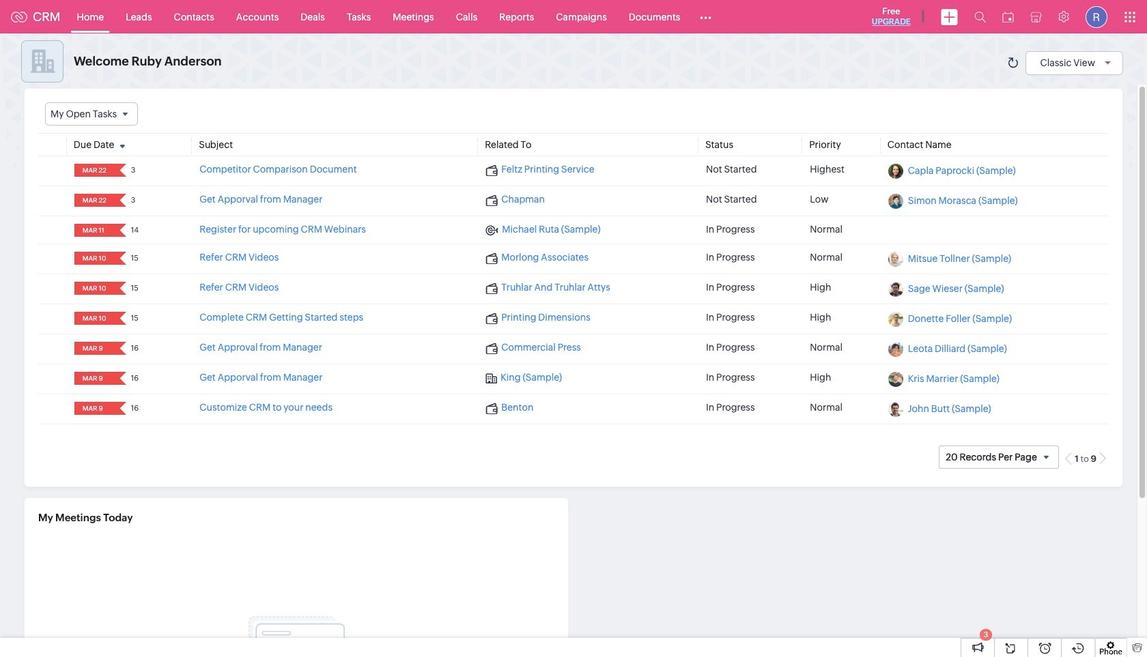 Task type: vqa. For each thing, say whether or not it's contained in the screenshot.
"Calls"
no



Task type: describe. For each thing, give the bounding box(es) containing it.
profile image
[[1086, 6, 1108, 28]]

search element
[[967, 0, 995, 33]]

search image
[[975, 11, 987, 23]]

logo image
[[11, 11, 27, 22]]



Task type: locate. For each thing, give the bounding box(es) containing it.
profile element
[[1078, 0, 1116, 33]]

create menu element
[[933, 0, 967, 33]]

calendar image
[[1003, 11, 1015, 22]]

Other Modules field
[[692, 6, 721, 28]]

create menu image
[[941, 9, 959, 25]]

None field
[[45, 102, 138, 126], [78, 164, 111, 177], [78, 194, 111, 207], [78, 224, 111, 237], [78, 252, 111, 265], [78, 282, 111, 295], [78, 312, 111, 325], [78, 342, 111, 355], [78, 372, 111, 385], [78, 403, 111, 416], [45, 102, 138, 126], [78, 164, 111, 177], [78, 194, 111, 207], [78, 224, 111, 237], [78, 252, 111, 265], [78, 282, 111, 295], [78, 312, 111, 325], [78, 342, 111, 355], [78, 372, 111, 385], [78, 403, 111, 416]]



